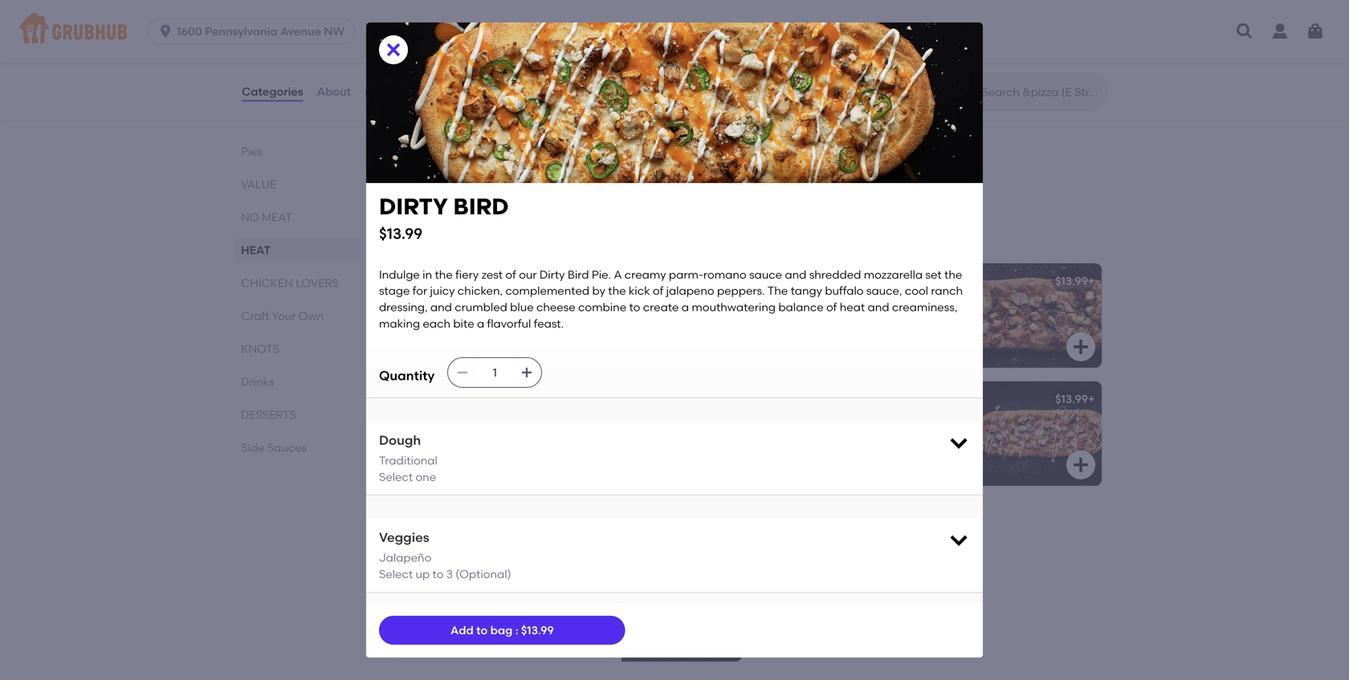 Task type: locate. For each thing, give the bounding box(es) containing it.
cool
[[905, 284, 928, 298]]

0 horizontal spatial chicken
[[241, 276, 293, 290]]

0 vertical spatial craft your own
[[241, 309, 324, 323]]

craft your own up knots
[[241, 309, 324, 323]]

own for by
[[479, 591, 509, 604]]

0 vertical spatial your
[[272, 309, 296, 323]]

side sauces
[[241, 441, 307, 454]]

the down "a"
[[608, 284, 626, 298]]

0 vertical spatial craft
[[241, 309, 269, 323]]

$13.99 + for cbr
[[1055, 392, 1095, 406]]

craft your own
[[241, 309, 324, 323], [392, 520, 521, 540]]

of left our on the left top of the page
[[505, 268, 516, 281]]

select
[[379, 470, 413, 484], [379, 567, 413, 581]]

a down jalapeno
[[682, 300, 689, 314]]

side
[[241, 441, 264, 454]]

craft
[[241, 309, 269, 323], [392, 520, 437, 540]]

select inside the veggies jalapeño select up to 3 (optional)
[[379, 567, 413, 581]]

of
[[505, 268, 516, 281], [653, 284, 663, 298], [826, 300, 837, 314]]

svg image
[[1235, 22, 1254, 41], [1306, 22, 1325, 41], [157, 23, 174, 39], [711, 44, 731, 63], [1071, 337, 1090, 357]]

:
[[515, 623, 518, 637]]

creamy
[[625, 268, 666, 281]]

1 horizontal spatial the
[[608, 284, 626, 298]]

mouthwatering
[[692, 300, 776, 314]]

0 vertical spatial lovers
[[478, 226, 546, 246]]

chicken lovers down heat
[[241, 276, 339, 290]]

1 vertical spatial select
[[379, 567, 413, 581]]

0 horizontal spatial craft
[[241, 309, 269, 323]]

Search &pizza (E Street) search field
[[980, 84, 1103, 100]]

0 vertical spatial own
[[481, 568, 510, 582]]

lovers left stage
[[296, 276, 339, 290]]

buffalo 66 image
[[622, 88, 742, 193]]

your right up
[[446, 568, 478, 582]]

indulge
[[379, 268, 420, 281]]

your up 3
[[440, 520, 478, 540]]

in
[[423, 268, 432, 281]]

0 horizontal spatial craft your own
[[241, 309, 324, 323]]

peppers.
[[717, 284, 765, 298]]

traditional
[[379, 454, 437, 467]]

0 vertical spatial select
[[379, 470, 413, 484]]

dirty inside dirty bird $13.99
[[379, 193, 448, 220]]

feast.
[[534, 317, 564, 330]]

your
[[446, 568, 478, 582], [445, 591, 476, 604]]

the up juicy
[[435, 268, 453, 281]]

juicy
[[430, 284, 455, 298]]

0 horizontal spatial to
[[432, 567, 444, 581]]

your inside craft your own by clicking below to add or remove toppings
[[445, 591, 476, 604]]

lovers
[[478, 226, 546, 246], [296, 276, 339, 290]]

dough
[[379, 432, 421, 448]]

bird
[[568, 268, 589, 281]]

+ for the outlaw
[[728, 274, 735, 288]]

bird for dirty bird
[[441, 392, 468, 406]]

(optional)
[[456, 567, 511, 581]]

1 select from the top
[[379, 470, 413, 484]]

2 horizontal spatial of
[[826, 300, 837, 314]]

1 vertical spatial your
[[445, 591, 476, 604]]

0 horizontal spatial chicken lovers
[[241, 276, 339, 290]]

0 vertical spatial to
[[629, 300, 640, 314]]

sauce,
[[866, 284, 902, 298]]

66
[[459, 99, 473, 113]]

craft for craft your own by clicking below to add or remove toppings
[[405, 591, 442, 604]]

1 vertical spatial to
[[432, 567, 444, 581]]

0 vertical spatial your
[[446, 568, 478, 582]]

chicken lovers up fiery
[[392, 226, 546, 246]]

0 horizontal spatial own
[[298, 309, 324, 323]]

1 horizontal spatial chicken lovers
[[392, 226, 546, 246]]

$13.99 for the outlaw
[[695, 274, 728, 288]]

$13.99 for buffalo 66
[[695, 99, 728, 113]]

1 vertical spatial dirty
[[405, 392, 438, 406]]

0 vertical spatial bird
[[453, 193, 509, 220]]

select for dough
[[379, 470, 413, 484]]

chicken down heat
[[241, 276, 293, 290]]

a down the crumbled in the top of the page
[[477, 317, 484, 330]]

own inside craft your own by clicking below to add or remove toppings
[[479, 591, 509, 604]]

1 horizontal spatial craft your own
[[392, 520, 521, 540]]

1 horizontal spatial your
[[440, 520, 478, 540]]

select inside dough traditional select one
[[379, 470, 413, 484]]

1 vertical spatial lovers
[[296, 276, 339, 290]]

dirty up in
[[379, 193, 448, 220]]

1 vertical spatial craft
[[405, 591, 442, 604]]

svg image
[[384, 40, 403, 59], [1071, 44, 1090, 63], [711, 162, 731, 181], [711, 337, 731, 357], [456, 366, 469, 379], [521, 366, 533, 379], [948, 431, 970, 454], [1071, 455, 1090, 475], [948, 529, 970, 551]]

0 horizontal spatial lovers
[[296, 276, 339, 290]]

chicken lovers
[[392, 226, 546, 246], [241, 276, 339, 290]]

search icon image
[[956, 82, 975, 101]]

0 horizontal spatial your
[[272, 309, 296, 323]]

Input item quantity number field
[[477, 358, 512, 387]]

and down sauce,
[[868, 300, 889, 314]]

the up ranch
[[944, 268, 962, 281]]

dirty bird $13.99
[[379, 193, 509, 243]]

0 vertical spatial of
[[505, 268, 516, 281]]

crumbled
[[455, 300, 507, 314]]

own left pizza
[[481, 568, 510, 582]]

1 horizontal spatial to
[[476, 623, 488, 637]]

craft down jalapeño
[[405, 568, 443, 582]]

$13.99 +
[[695, 99, 735, 113], [695, 274, 735, 288], [1055, 274, 1095, 288], [695, 392, 735, 406], [1055, 392, 1095, 406]]

own
[[298, 309, 324, 323], [482, 520, 521, 540]]

dirty
[[540, 268, 565, 281]]

craft up below
[[405, 591, 442, 604]]

1 vertical spatial craft
[[392, 520, 437, 540]]

0 horizontal spatial a
[[477, 317, 484, 330]]

heat
[[241, 243, 271, 257]]

dirty down quantity
[[405, 392, 438, 406]]

craft up jalapeño
[[392, 520, 437, 540]]

by
[[592, 284, 605, 298]]

zest
[[481, 268, 503, 281]]

craft your own by clicking below to add or remove toppings
[[405, 591, 584, 637]]

1600
[[177, 24, 202, 38]]

shredded
[[809, 268, 861, 281]]

1 horizontal spatial a
[[682, 300, 689, 314]]

$13.99 for dirty bird
[[695, 392, 728, 406]]

and up tangy
[[785, 268, 806, 281]]

lovers up our on the left top of the page
[[478, 226, 546, 246]]

set
[[925, 268, 942, 281]]

each
[[423, 317, 450, 330]]

blk
[[764, 274, 786, 288]]

bird for dirty bird $13.99
[[453, 193, 509, 220]]

+ for blk
[[1088, 274, 1095, 288]]

mozzarella
[[864, 268, 923, 281]]

$13.99 + for the outlaw
[[695, 274, 735, 288]]

drinks
[[241, 375, 274, 389]]

no
[[241, 210, 259, 224]]

1 horizontal spatial of
[[653, 284, 663, 298]]

to
[[448, 607, 463, 621]]

2 select from the top
[[379, 567, 413, 581]]

2 horizontal spatial to
[[629, 300, 640, 314]]

of down buffalo
[[826, 300, 837, 314]]

reviews
[[365, 85, 409, 98]]

to
[[629, 300, 640, 314], [432, 567, 444, 581], [476, 623, 488, 637]]

to inside the veggies jalapeño select up to 3 (optional)
[[432, 567, 444, 581]]

1 horizontal spatial lovers
[[478, 226, 546, 246]]

0 vertical spatial chicken
[[392, 226, 474, 246]]

bag
[[490, 623, 513, 637]]

of up create
[[653, 284, 663, 298]]

1 vertical spatial own
[[479, 591, 509, 604]]

2 vertical spatial to
[[476, 623, 488, 637]]

by
[[511, 591, 525, 604]]

craft your own up 3
[[392, 520, 521, 540]]

pie.
[[592, 268, 611, 281]]

veggies
[[379, 530, 429, 545]]

1 vertical spatial own
[[482, 520, 521, 540]]

or
[[494, 607, 510, 621]]

to down kick
[[629, 300, 640, 314]]

your up to
[[445, 591, 476, 604]]

categories button
[[241, 63, 304, 120]]

bird inside dirty bird $13.99
[[453, 193, 509, 220]]

select down jalapeño
[[379, 567, 413, 581]]

your for pizza
[[446, 568, 478, 582]]

the outlaw image
[[622, 263, 742, 368]]

parm-
[[669, 268, 703, 281]]

$13.99
[[695, 99, 728, 113], [379, 225, 422, 243], [695, 274, 728, 288], [1055, 274, 1088, 288], [695, 392, 728, 406], [1055, 392, 1088, 406], [521, 623, 554, 637]]

chicken
[[392, 226, 474, 246], [241, 276, 293, 290]]

craft your own pizza
[[405, 568, 546, 582]]

0 vertical spatial craft
[[405, 568, 443, 582]]

bird
[[453, 193, 509, 220], [441, 392, 468, 406]]

1 craft from the top
[[405, 568, 443, 582]]

to down add
[[476, 623, 488, 637]]

0 vertical spatial chicken lovers
[[392, 226, 546, 246]]

your
[[272, 309, 296, 323], [440, 520, 478, 540]]

craft up knots
[[241, 309, 269, 323]]

+
[[728, 99, 735, 113], [728, 274, 735, 288], [1088, 274, 1095, 288], [728, 392, 735, 406], [1088, 392, 1095, 406]]

flavorful
[[487, 317, 531, 330]]

and down juicy
[[430, 300, 452, 314]]

craft inside craft your own by clicking below to add or remove toppings
[[405, 591, 442, 604]]

1 vertical spatial bird
[[441, 392, 468, 406]]

own
[[481, 568, 510, 582], [479, 591, 509, 604]]

2 craft from the top
[[405, 591, 442, 604]]

select for veggies
[[379, 567, 413, 581]]

1 vertical spatial your
[[440, 520, 478, 540]]

pineapple jack'd image
[[981, 0, 1102, 75]]

chicken up in
[[392, 226, 474, 246]]

own up or
[[479, 591, 509, 604]]

select down traditional
[[379, 470, 413, 484]]

your up knots
[[272, 309, 296, 323]]

$13.99 for blk
[[1055, 274, 1088, 288]]

to left 3
[[432, 567, 444, 581]]

0 vertical spatial dirty
[[379, 193, 448, 220]]

0 horizontal spatial the
[[435, 268, 453, 281]]

a
[[682, 300, 689, 314], [477, 317, 484, 330]]

and
[[785, 268, 806, 281], [430, 300, 452, 314], [868, 300, 889, 314]]

desserts
[[241, 408, 296, 422]]



Task type: vqa. For each thing, say whether or not it's contained in the screenshot.
leftmost Delivery
no



Task type: describe. For each thing, give the bounding box(es) containing it.
one
[[416, 470, 436, 484]]

clicking
[[528, 591, 584, 604]]

dressing,
[[379, 300, 428, 314]]

craft for craft your own pizza
[[405, 568, 443, 582]]

avenue
[[280, 24, 321, 38]]

$13.99 inside dirty bird $13.99
[[379, 225, 422, 243]]

dirty for dirty bird
[[405, 392, 438, 406]]

balance
[[778, 300, 824, 314]]

0 horizontal spatial of
[[505, 268, 516, 281]]

pizza
[[513, 568, 546, 582]]

cbr image
[[981, 381, 1102, 486]]

pies
[[241, 145, 263, 158]]

pennsylvania
[[205, 24, 278, 38]]

add
[[466, 607, 491, 621]]

romano
[[703, 268, 746, 281]]

1 vertical spatial craft your own
[[392, 520, 521, 540]]

2 horizontal spatial the
[[944, 268, 962, 281]]

+ for cbr
[[1088, 392, 1095, 406]]

indulge in the fiery zest of our dirty bird pie. a creamy parm-romano sauce and shredded mozzarella set the stage for juicy chicken, complemented by the kick of jalapeno peppers. the tangy buffalo sauce, cool ranch dressing, and crumbled blue cheese combine to create a mouthwatering balance of heat and creaminess, making each bite a flavorful feast.
[[379, 268, 966, 330]]

3
[[446, 567, 453, 581]]

1 vertical spatial of
[[653, 284, 663, 298]]

🔥🔥🔥 image
[[622, 0, 742, 75]]

main navigation navigation
[[0, 0, 1349, 63]]

dough traditional select one
[[379, 432, 437, 484]]

buffalo
[[405, 99, 457, 113]]

combine
[[578, 300, 626, 314]]

add to bag : $13.99
[[450, 623, 554, 637]]

chicken,
[[458, 284, 503, 298]]

outlaw
[[430, 274, 480, 288]]

ranch
[[931, 284, 963, 298]]

2 horizontal spatial and
[[868, 300, 889, 314]]

+ for dirty bird
[[728, 392, 735, 406]]

1 vertical spatial a
[[477, 317, 484, 330]]

2 vertical spatial of
[[826, 300, 837, 314]]

to inside indulge in the fiery zest of our dirty bird pie. a creamy parm-romano sauce and shredded mozzarella set the stage for juicy chicken, complemented by the kick of jalapeno peppers. the tangy buffalo sauce, cool ranch dressing, and crumbled blue cheese combine to create a mouthwatering balance of heat and creaminess, making each bite a flavorful feast.
[[629, 300, 640, 314]]

blue
[[510, 300, 534, 314]]

svg image inside 1600 pennsylvania avenue nw "button"
[[157, 23, 174, 39]]

making
[[379, 317, 420, 330]]

about button
[[316, 63, 352, 120]]

sauces
[[267, 441, 307, 454]]

cheese
[[536, 300, 575, 314]]

$13.99 + for dirty bird
[[695, 392, 735, 406]]

dirty for dirty bird $13.99
[[379, 193, 448, 220]]

nw
[[324, 24, 344, 38]]

toppings
[[405, 623, 463, 637]]

veggies jalapeño select up to 3 (optional)
[[379, 530, 511, 581]]

knots
[[241, 342, 280, 356]]

bite
[[453, 317, 474, 330]]

creaminess,
[[892, 300, 958, 314]]

tangy
[[791, 284, 822, 298]]

for
[[413, 284, 427, 298]]

dirty bird image
[[622, 381, 742, 486]]

1 horizontal spatial and
[[785, 268, 806, 281]]

dirty bird
[[405, 392, 468, 406]]

quantity
[[379, 368, 435, 383]]

kick
[[629, 284, 650, 298]]

about
[[317, 85, 351, 98]]

1 vertical spatial chicken lovers
[[241, 276, 339, 290]]

sauce
[[749, 268, 782, 281]]

$13.99 + for buffalo 66
[[695, 99, 735, 113]]

1 horizontal spatial chicken
[[392, 226, 474, 246]]

no meat
[[241, 210, 292, 224]]

buffalo
[[825, 284, 864, 298]]

0 vertical spatial own
[[298, 309, 324, 323]]

0 horizontal spatial and
[[430, 300, 452, 314]]

own for pizza
[[481, 568, 510, 582]]

$13.99 + for blk
[[1055, 274, 1095, 288]]

add
[[450, 623, 474, 637]]

1 vertical spatial chicken
[[241, 276, 293, 290]]

cbr
[[764, 392, 789, 406]]

our
[[519, 268, 537, 281]]

meat
[[262, 210, 292, 224]]

the
[[767, 284, 788, 298]]

fiery
[[455, 268, 479, 281]]

1 horizontal spatial own
[[482, 520, 521, 540]]

the
[[405, 274, 427, 288]]

jalapeño
[[379, 551, 431, 565]]

buffalo 66
[[405, 99, 473, 113]]

a
[[614, 268, 622, 281]]

up
[[416, 567, 430, 581]]

+ for buffalo 66
[[728, 99, 735, 113]]

blk image
[[981, 263, 1102, 368]]

craft your own pizza image
[[622, 557, 742, 662]]

1600 pennsylvania avenue nw
[[177, 24, 344, 38]]

reviews button
[[364, 63, 410, 120]]

0 vertical spatial a
[[682, 300, 689, 314]]

categories
[[242, 85, 303, 98]]

stage
[[379, 284, 410, 298]]

1600 pennsylvania avenue nw button
[[147, 18, 361, 44]]

your for by
[[445, 591, 476, 604]]

1 horizontal spatial craft
[[392, 520, 437, 540]]

complemented
[[505, 284, 589, 298]]

value
[[241, 177, 276, 191]]

heat
[[840, 300, 865, 314]]

$13.99 for cbr
[[1055, 392, 1088, 406]]

the outlaw
[[405, 274, 480, 288]]

create
[[643, 300, 679, 314]]



